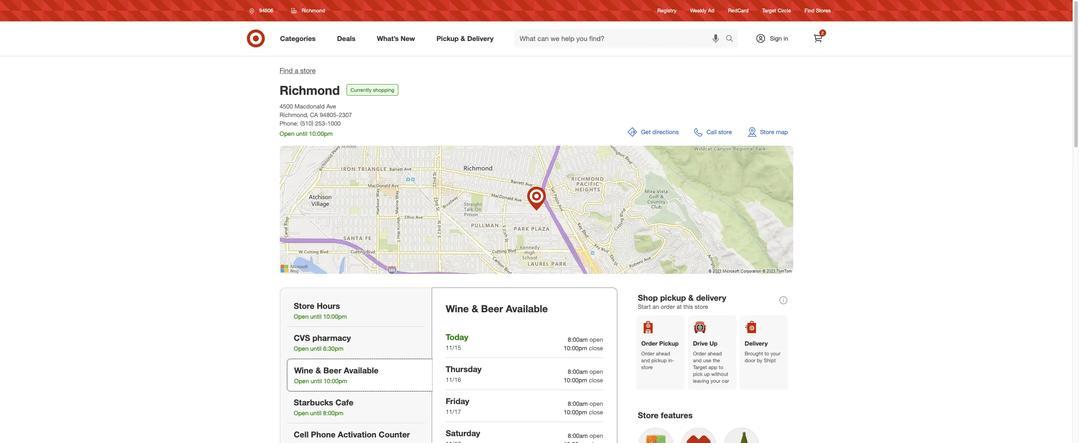 Task type: locate. For each thing, give the bounding box(es) containing it.
car
[[722, 378, 729, 385]]

4500
[[280, 103, 293, 110]]

2
[[821, 30, 824, 36]]

pick
[[693, 371, 703, 378]]

0 horizontal spatial find
[[280, 66, 293, 75]]

ahead for up
[[708, 351, 722, 357]]

0 horizontal spatial your
[[711, 378, 721, 385]]

2 vertical spatial close
[[589, 409, 603, 416]]

target up pick
[[693, 365, 707, 371]]

1 horizontal spatial available
[[506, 303, 548, 315]]

order for drive up
[[693, 351, 706, 357]]

to inside delivery brought to your door by shipt
[[765, 351, 769, 357]]

open down phone: on the left of page
[[280, 130, 294, 137]]

1 vertical spatial 8:00am open 10:00pm close
[[564, 368, 603, 384]]

a
[[295, 66, 298, 75]]

1 vertical spatial to
[[719, 365, 723, 371]]

What can we help you find? suggestions appear below search field
[[515, 29, 728, 48]]

0 vertical spatial close
[[589, 345, 603, 352]]

to up "without"
[[719, 365, 723, 371]]

find left stores
[[805, 7, 814, 14]]

target left circle
[[762, 7, 776, 14]]

0 horizontal spatial ahead
[[656, 351, 670, 357]]

until up starbucks
[[311, 378, 322, 385]]

0 vertical spatial your
[[771, 351, 781, 357]]

starbucks cafe open until 8:00pm
[[294, 398, 353, 417]]

wine
[[446, 303, 469, 315], [294, 366, 313, 376]]

1 vertical spatial close
[[589, 377, 603, 384]]

open for today
[[589, 336, 603, 344]]

your down "without"
[[711, 378, 721, 385]]

1 horizontal spatial target
[[762, 7, 776, 14]]

8:00am open
[[568, 432, 603, 440]]

to up shipt
[[765, 351, 769, 357]]

available for wine & beer available open until 10:00pm
[[344, 366, 379, 376]]

1 horizontal spatial pickup
[[659, 340, 679, 347]]

open inside 4500 macdonald ave richmond, ca 94805-2307 phone: (510) 253-1000 open until 10:00pm
[[280, 130, 294, 137]]

delivery
[[467, 34, 494, 43], [745, 340, 768, 347]]

10:00pm inside store hours open until 10:00pm
[[323, 313, 347, 321]]

open down cvs
[[294, 345, 309, 353]]

open
[[589, 336, 603, 344], [589, 368, 603, 376], [589, 400, 603, 408], [589, 432, 603, 440]]

search
[[722, 35, 742, 43]]

10:00pm inside wine & beer available open until 10:00pm
[[324, 378, 347, 385]]

pickup left in-
[[651, 358, 667, 364]]

8:00am open 10:00pm close for today
[[564, 336, 603, 352]]

0 horizontal spatial target
[[693, 365, 707, 371]]

available inside wine & beer available open until 10:00pm
[[344, 366, 379, 376]]

until
[[296, 130, 307, 137], [310, 313, 321, 321], [310, 345, 321, 353], [311, 378, 322, 385], [310, 410, 321, 417]]

and left in-
[[641, 358, 650, 364]]

sign in link
[[748, 29, 802, 48]]

1 close from the top
[[589, 345, 603, 352]]

1 vertical spatial store
[[294, 301, 314, 311]]

& inside wine & beer available open until 10:00pm
[[316, 366, 321, 376]]

1 8:00am open 10:00pm close from the top
[[564, 336, 603, 352]]

today 11/15
[[446, 332, 468, 352]]

beer
[[481, 303, 503, 315], [323, 366, 342, 376]]

wine & beer available
[[446, 303, 548, 315]]

1 ahead from the left
[[656, 351, 670, 357]]

cell phone activation counter button
[[287, 424, 425, 444]]

wine up today
[[446, 303, 469, 315]]

until for cvs
[[310, 345, 321, 353]]

open for thursday
[[589, 368, 603, 376]]

cvs pharmacy open until 6:30pm
[[294, 333, 351, 353]]

wine down cvs
[[294, 366, 313, 376]]

1 horizontal spatial wine
[[446, 303, 469, 315]]

& for pickup & delivery
[[461, 34, 465, 43]]

2 horizontal spatial store
[[760, 128, 774, 136]]

your up shipt
[[771, 351, 781, 357]]

pickup up in-
[[659, 340, 679, 347]]

0 vertical spatial find
[[805, 7, 814, 14]]

find
[[805, 7, 814, 14], [280, 66, 293, 75]]

open inside starbucks cafe open until 8:00pm
[[294, 410, 309, 417]]

94805-
[[320, 111, 339, 119]]

by
[[757, 358, 762, 364]]

door
[[745, 358, 755, 364]]

pickup inside order pickup order ahead and pickup in- store
[[659, 340, 679, 347]]

1 horizontal spatial your
[[771, 351, 781, 357]]

2 close from the top
[[589, 377, 603, 384]]

10:00pm
[[309, 130, 333, 137], [323, 313, 347, 321], [564, 345, 587, 352], [564, 377, 587, 384], [324, 378, 347, 385], [564, 409, 587, 416]]

1 vertical spatial pickup
[[651, 358, 667, 364]]

ahead up in-
[[656, 351, 670, 357]]

1 horizontal spatial store
[[638, 411, 659, 421]]

store
[[300, 66, 316, 75], [718, 128, 732, 136], [695, 303, 708, 311], [641, 365, 653, 371]]

1 horizontal spatial and
[[693, 358, 702, 364]]

0 vertical spatial available
[[506, 303, 548, 315]]

ahead up the on the bottom right of page
[[708, 351, 722, 357]]

0 horizontal spatial wine
[[294, 366, 313, 376]]

8:00am
[[568, 336, 588, 344], [568, 368, 588, 376], [568, 400, 588, 408], [568, 432, 588, 440]]

0 vertical spatial store
[[760, 128, 774, 136]]

friday 11/17
[[446, 397, 469, 416]]

1 horizontal spatial ahead
[[708, 351, 722, 357]]

0 vertical spatial 8:00am open 10:00pm close
[[564, 336, 603, 352]]

pickup & delivery link
[[429, 29, 504, 48]]

1 vertical spatial wine
[[294, 366, 313, 376]]

find left "a"
[[280, 66, 293, 75]]

thursday
[[446, 364, 482, 374]]

4500 macdonald ave richmond, ca 94805-2307 phone: (510) 253-1000 open until 10:00pm
[[280, 103, 352, 137]]

ahead inside drive up order ahead and use the target app to pick up without leaving your car
[[708, 351, 722, 357]]

target
[[762, 7, 776, 14], [693, 365, 707, 371]]

find stores link
[[805, 7, 831, 14]]

activation
[[338, 430, 376, 440]]

pickup
[[660, 293, 686, 303], [651, 358, 667, 364]]

1 vertical spatial pickup
[[659, 340, 679, 347]]

1 vertical spatial target
[[693, 365, 707, 371]]

1 horizontal spatial beer
[[481, 303, 503, 315]]

categories
[[280, 34, 316, 43]]

find for find stores
[[805, 7, 814, 14]]

2 and from the left
[[693, 358, 702, 364]]

0 vertical spatial wine
[[446, 303, 469, 315]]

0 horizontal spatial and
[[641, 358, 650, 364]]

8:00am for today
[[568, 336, 588, 344]]

to inside drive up order ahead and use the target app to pick up without leaving your car
[[719, 365, 723, 371]]

until for starbucks
[[310, 410, 321, 417]]

open for store hours
[[294, 313, 309, 321]]

1 vertical spatial find
[[280, 66, 293, 75]]

saturday
[[446, 429, 480, 438]]

0 horizontal spatial available
[[344, 366, 379, 376]]

until inside cvs pharmacy open until 6:30pm
[[310, 345, 321, 353]]

2 8:00am from the top
[[568, 368, 588, 376]]

richmond up categories "link"
[[302, 7, 325, 14]]

open up starbucks
[[294, 378, 309, 385]]

0 vertical spatial beer
[[481, 303, 503, 315]]

1 horizontal spatial find
[[805, 7, 814, 14]]

get directions
[[641, 128, 679, 136]]

delivery inside delivery brought to your door by shipt
[[745, 340, 768, 347]]

until down the "(510)"
[[296, 130, 307, 137]]

1 vertical spatial delivery
[[745, 340, 768, 347]]

0 vertical spatial richmond
[[302, 7, 325, 14]]

0 vertical spatial pickup
[[436, 34, 459, 43]]

store inside store hours open until 10:00pm
[[294, 301, 314, 311]]

3 8:00am open 10:00pm close from the top
[[564, 400, 603, 416]]

store left features
[[638, 411, 659, 421]]

2 8:00am open 10:00pm close from the top
[[564, 368, 603, 384]]

0 horizontal spatial to
[[719, 365, 723, 371]]

richmond map image
[[280, 146, 793, 274]]

store left map
[[760, 128, 774, 136]]

until down 'hours'
[[310, 313, 321, 321]]

pickup inside shop pickup & delivery start an order at this store
[[660, 293, 686, 303]]

8:00am open 10:00pm close for friday
[[564, 400, 603, 416]]

delivery
[[696, 293, 726, 303]]

1 vertical spatial beer
[[323, 366, 342, 376]]

and inside drive up order ahead and use the target app to pick up without leaving your car
[[693, 358, 702, 364]]

open down starbucks
[[294, 410, 309, 417]]

app
[[708, 365, 717, 371]]

delivery brought to your door by shipt
[[745, 340, 781, 364]]

0 horizontal spatial store
[[294, 301, 314, 311]]

macdonald
[[295, 103, 325, 110]]

2 vertical spatial store
[[638, 411, 659, 421]]

close
[[589, 345, 603, 352], [589, 377, 603, 384], [589, 409, 603, 416]]

1 open from the top
[[589, 336, 603, 344]]

pickup right new in the left of the page
[[436, 34, 459, 43]]

open inside cvs pharmacy open until 6:30pm
[[294, 345, 309, 353]]

weekly ad link
[[690, 7, 714, 14]]

0 vertical spatial pickup
[[660, 293, 686, 303]]

close for today
[[589, 345, 603, 352]]

richmond up macdonald
[[280, 83, 340, 98]]

map
[[776, 128, 788, 136]]

pickup
[[436, 34, 459, 43], [659, 340, 679, 347]]

until left 6:30pm
[[310, 345, 321, 353]]

until inside store hours open until 10:00pm
[[310, 313, 321, 321]]

1 vertical spatial available
[[344, 366, 379, 376]]

available
[[506, 303, 548, 315], [344, 366, 379, 376]]

1 horizontal spatial to
[[765, 351, 769, 357]]

0 vertical spatial delivery
[[467, 34, 494, 43]]

1 vertical spatial richmond
[[280, 83, 340, 98]]

currently shopping
[[350, 87, 394, 93]]

store for store hours open until 10:00pm
[[294, 301, 314, 311]]

&
[[461, 34, 465, 43], [688, 293, 694, 303], [472, 303, 478, 315], [316, 366, 321, 376]]

store left 'hours'
[[294, 301, 314, 311]]

up
[[704, 371, 710, 378]]

0 vertical spatial to
[[765, 351, 769, 357]]

1 8:00am from the top
[[568, 336, 588, 344]]

store capabilities with hours, vertical tabs tab list
[[280, 288, 432, 444]]

ahead
[[656, 351, 670, 357], [708, 351, 722, 357]]

3 open from the top
[[589, 400, 603, 408]]

2 ahead from the left
[[708, 351, 722, 357]]

beer inside wine & beer available open until 10:00pm
[[323, 366, 342, 376]]

richmond button
[[286, 3, 331, 18]]

and inside order pickup order ahead and pickup in- store
[[641, 358, 650, 364]]

ahead for pickup
[[656, 351, 670, 357]]

open
[[280, 130, 294, 137], [294, 313, 309, 321], [294, 345, 309, 353], [294, 378, 309, 385], [294, 410, 309, 417]]

2 vertical spatial 8:00am open 10:00pm close
[[564, 400, 603, 416]]

cafe
[[335, 398, 353, 408]]

ahead inside order pickup order ahead and pickup in- store
[[656, 351, 670, 357]]

open inside wine & beer available open until 10:00pm
[[294, 378, 309, 385]]

1 and from the left
[[641, 358, 650, 364]]

wine inside wine & beer available open until 10:00pm
[[294, 366, 313, 376]]

ave
[[326, 103, 336, 110]]

and left use
[[693, 358, 702, 364]]

until inside starbucks cafe open until 8:00pm
[[310, 410, 321, 417]]

2307
[[339, 111, 352, 119]]

close for friday
[[589, 409, 603, 416]]

2 open from the top
[[589, 368, 603, 376]]

drive
[[693, 340, 708, 347]]

your inside drive up order ahead and use the target app to pick up without leaving your car
[[711, 378, 721, 385]]

1 vertical spatial your
[[711, 378, 721, 385]]

2 link
[[808, 29, 827, 48]]

& inside shop pickup & delivery start an order at this store
[[688, 293, 694, 303]]

order inside drive up order ahead and use the target app to pick up without leaving your car
[[693, 351, 706, 357]]

open up cvs
[[294, 313, 309, 321]]

1 horizontal spatial delivery
[[745, 340, 768, 347]]

store inside "button"
[[760, 128, 774, 136]]

open inside store hours open until 10:00pm
[[294, 313, 309, 321]]

in
[[784, 35, 788, 42]]

3 close from the top
[[589, 409, 603, 416]]

94806 button
[[244, 3, 282, 18]]

0 vertical spatial target
[[762, 7, 776, 14]]

11/16
[[446, 377, 461, 384]]

counter
[[379, 430, 410, 440]]

until down starbucks
[[310, 410, 321, 417]]

3 8:00am from the top
[[568, 400, 588, 408]]

0 horizontal spatial beer
[[323, 366, 342, 376]]

and for drive
[[693, 358, 702, 364]]

pickup up order
[[660, 293, 686, 303]]



Task type: describe. For each thing, give the bounding box(es) containing it.
wine & beer available open until 10:00pm
[[294, 366, 379, 385]]

the
[[713, 358, 720, 364]]

brought
[[745, 351, 763, 357]]

registry
[[657, 7, 676, 14]]

friday
[[446, 397, 469, 406]]

shop pickup & delivery start an order at this store
[[638, 293, 726, 311]]

shipt
[[764, 358, 776, 364]]

sign in
[[770, 35, 788, 42]]

what's new link
[[370, 29, 426, 48]]

shop
[[638, 293, 658, 303]]

redcard
[[728, 7, 749, 14]]

253-
[[315, 120, 327, 127]]

call store
[[707, 128, 732, 136]]

find stores
[[805, 7, 831, 14]]

store hours open until 10:00pm
[[294, 301, 347, 321]]

shopping
[[373, 87, 394, 93]]

your inside delivery brought to your door by shipt
[[771, 351, 781, 357]]

call store button
[[689, 122, 737, 142]]

without
[[711, 371, 728, 378]]

weekly
[[690, 7, 707, 14]]

pickup inside order pickup order ahead and pickup in- store
[[651, 358, 667, 364]]

beer for wine & beer available open until 10:00pm
[[323, 366, 342, 376]]

currently
[[350, 87, 372, 93]]

sign
[[770, 35, 782, 42]]

drive up order ahead and use the target app to pick up without leaving your car
[[693, 340, 729, 385]]

4 open from the top
[[589, 432, 603, 440]]

0 horizontal spatial delivery
[[467, 34, 494, 43]]

store inside shop pickup & delivery start an order at this store
[[695, 303, 708, 311]]

close for thursday
[[589, 377, 603, 384]]

categories link
[[273, 29, 326, 48]]

10:00pm inside 4500 macdonald ave richmond, ca 94805-2307 phone: (510) 253-1000 open until 10:00pm
[[309, 130, 333, 137]]

until for store
[[310, 313, 321, 321]]

6:30pm
[[323, 345, 343, 353]]

94806
[[259, 7, 273, 14]]

cell phone activation counter
[[294, 430, 410, 440]]

open for starbucks cafe
[[294, 410, 309, 417]]

1000
[[327, 120, 341, 127]]

cvs
[[294, 333, 310, 343]]

ca
[[310, 111, 318, 119]]

richmond,
[[280, 111, 308, 119]]

target inside drive up order ahead and use the target app to pick up without leaving your car
[[693, 365, 707, 371]]

store for store features
[[638, 411, 659, 421]]

open for friday
[[589, 400, 603, 408]]

this
[[683, 303, 693, 311]]

pickup & delivery
[[436, 34, 494, 43]]

pharmacy
[[312, 333, 351, 343]]

today
[[446, 332, 468, 342]]

features
[[661, 411, 693, 421]]

up
[[709, 340, 718, 347]]

available for wine & beer available
[[506, 303, 548, 315]]

redcard link
[[728, 7, 749, 14]]

use
[[703, 358, 711, 364]]

start
[[638, 303, 651, 311]]

hours
[[317, 301, 340, 311]]

8:00am for friday
[[568, 400, 588, 408]]

at
[[677, 303, 682, 311]]

& for wine & beer available
[[472, 303, 478, 315]]

leaving
[[693, 378, 709, 385]]

(510)
[[300, 120, 313, 127]]

what's
[[377, 34, 399, 43]]

until inside wine & beer available open until 10:00pm
[[311, 378, 322, 385]]

target circle
[[762, 7, 791, 14]]

in-
[[668, 358, 674, 364]]

get
[[641, 128, 651, 136]]

order for order pickup
[[641, 351, 654, 357]]

richmond inside richmond dropdown button
[[302, 7, 325, 14]]

wine for wine & beer available
[[446, 303, 469, 315]]

what's new
[[377, 34, 415, 43]]

8:00am for thursday
[[568, 368, 588, 376]]

circle
[[778, 7, 791, 14]]

phone:
[[280, 120, 299, 127]]

open for cvs pharmacy
[[294, 345, 309, 353]]

store inside order pickup order ahead and pickup in- store
[[641, 365, 653, 371]]

find a store link
[[280, 66, 316, 75]]

store inside button
[[718, 128, 732, 136]]

8:00am open 10:00pm close for thursday
[[564, 368, 603, 384]]

find a store
[[280, 66, 316, 75]]

& for wine & beer available open until 10:00pm
[[316, 366, 321, 376]]

get directions link
[[622, 122, 684, 142]]

new
[[401, 34, 415, 43]]

store for store map
[[760, 128, 774, 136]]

until inside 4500 macdonald ave richmond, ca 94805-2307 phone: (510) 253-1000 open until 10:00pm
[[296, 130, 307, 137]]

thursday 11/16
[[446, 364, 482, 384]]

phone
[[311, 430, 335, 440]]

store features
[[638, 411, 693, 421]]

deals link
[[330, 29, 366, 48]]

starbucks
[[294, 398, 333, 408]]

search button
[[722, 29, 742, 50]]

beer for wine & beer available
[[481, 303, 503, 315]]

stores
[[816, 7, 831, 14]]

weekly ad
[[690, 7, 714, 14]]

target circle link
[[762, 7, 791, 14]]

0 horizontal spatial pickup
[[436, 34, 459, 43]]

order
[[661, 303, 675, 311]]

4 8:00am from the top
[[568, 432, 588, 440]]

cell
[[294, 430, 309, 440]]

store map button
[[742, 122, 793, 142]]

11/17
[[446, 409, 461, 416]]

find for find a store
[[280, 66, 293, 75]]

order pickup order ahead and pickup in- store
[[641, 340, 679, 371]]

and for order
[[641, 358, 650, 364]]

ad
[[708, 7, 714, 14]]

8:00pm
[[323, 410, 343, 417]]

wine for wine & beer available open until 10:00pm
[[294, 366, 313, 376]]



Task type: vqa. For each thing, say whether or not it's contained in the screenshot.
ornament inside Shop all Wondershop Gingerbread Playhouse Christmas Tree Ornament Set 85ct - Wondershop™
no



